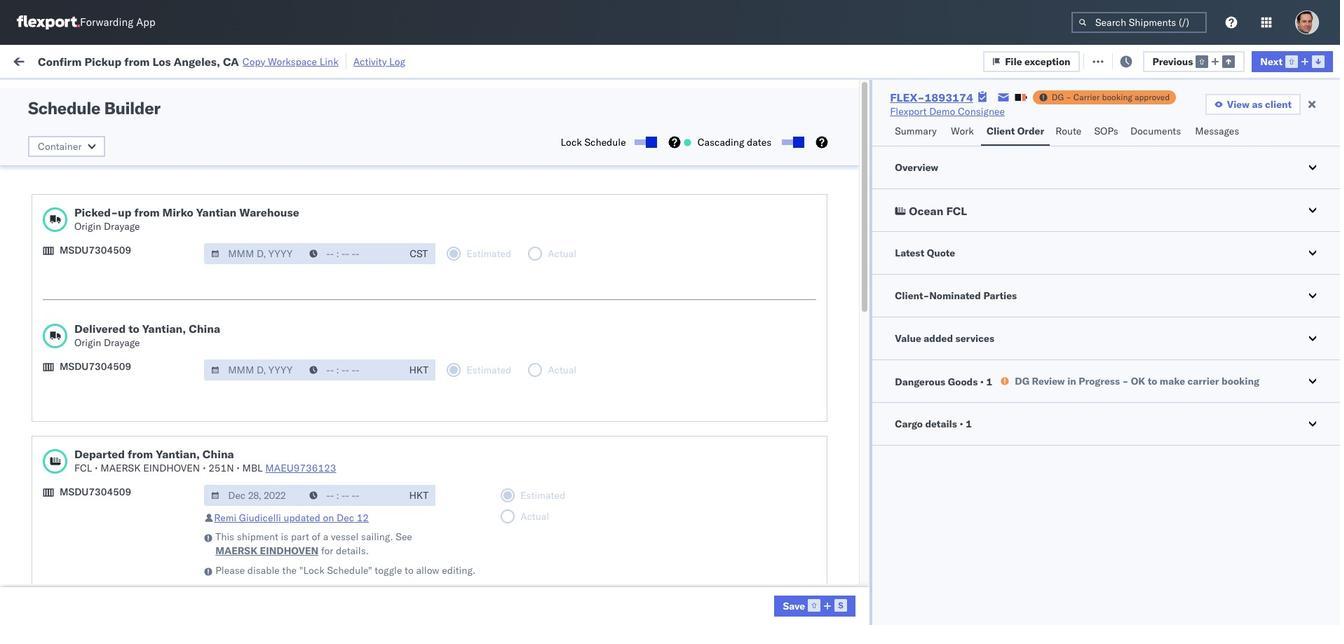 Task type: describe. For each thing, give the bounding box(es) containing it.
1 vertical spatial on
[[323, 512, 334, 525]]

for inside this shipment is part of a vessel sailing. see maersk eindhoven for details.
[[321, 545, 334, 558]]

delivery down 'confirm delivery' button
[[76, 400, 112, 413]]

picked-
[[74, 206, 118, 220]]

ceau7522281, hlxu6269489, hlxu8034992 for upload customs clearance documents
[[908, 246, 1126, 259]]

los for 3rd schedule pickup from los angeles, ca 'button' from the top of the page
[[132, 215, 148, 228]]

ceau7522281, hlxu6269489, hlxu8034992 for schedule delivery appointment
[[908, 185, 1126, 197]]

lhuu7894563, for confirm pickup from los angeles, ca
[[908, 339, 981, 351]]

next button
[[1252, 51, 1334, 72]]

5 schedule pickup from los angeles, ca link from the top
[[32, 461, 205, 475]]

3 account from the top
[[715, 494, 752, 506]]

2022 for appointment
[[341, 185, 366, 197]]

1 gaurav jawla from the top
[[1188, 123, 1247, 136]]

5 account from the top
[[715, 555, 752, 568]]

agent
[[1315, 401, 1341, 414]]

hlxu6269489, for schedule pickup from los angeles, ca
[[983, 215, 1054, 228]]

summary button
[[890, 119, 946, 146]]

1 11:59 from the top
[[237, 154, 264, 167]]

24, for jan
[[326, 463, 342, 475]]

2 lagerfeld from the top
[[783, 432, 825, 444]]

1 11:59 pm pdt, nov 4, 2022 from the top
[[237, 154, 366, 167]]

205 on track
[[323, 54, 380, 67]]

10 resize handle column header from the left
[[1261, 109, 1277, 626]]

11:00 pm pst, feb 2, 2023
[[237, 586, 364, 599]]

1 maeu9408431 from the top
[[1004, 401, 1075, 414]]

choi
[[1232, 401, 1253, 414]]

0 vertical spatial booking
[[1102, 92, 1133, 102]]

value
[[895, 333, 922, 345]]

filtered
[[14, 86, 48, 99]]

is
[[281, 531, 289, 544]]

confirm for confirm pickup from los angeles, ca
[[32, 338, 68, 351]]

4 uetu5238478 from the top
[[983, 370, 1051, 382]]

3 abcdefg78456546 from the top
[[1004, 370, 1098, 383]]

1 horizontal spatial file
[[1101, 54, 1118, 67]]

5 lagerfeld from the top
[[783, 555, 825, 568]]

3 integration from the top
[[643, 494, 691, 506]]

app
[[136, 16, 155, 29]]

upload for 2nd 'upload customs clearance documents' link from the bottom of the page
[[32, 246, 64, 259]]

2023 right the 23,
[[338, 432, 362, 444]]

8:30 pm pst, jan 23, 2023
[[237, 432, 362, 444]]

2 gaurav from the top
[[1188, 185, 1220, 197]]

container for container
[[38, 140, 82, 153]]

3 flex-2130387 from the top
[[813, 494, 885, 506]]

goods
[[948, 376, 978, 388]]

clearance for 2nd 'upload customs clearance documents' link from the top
[[109, 493, 154, 505]]

1 gvcu5265864 from the top
[[908, 401, 977, 413]]

4 resize handle column header from the left
[[523, 109, 540, 626]]

make
[[1160, 375, 1186, 388]]

services
[[956, 333, 995, 345]]

confirm for confirm pickup from rotterdam, netherlands
[[32, 578, 68, 591]]

log
[[389, 55, 405, 68]]

1 karl from the top
[[763, 401, 781, 414]]

documents for 2nd 'upload customs clearance documents' link from the bottom of the page
[[156, 246, 207, 259]]

jaehyung choi - test origin agent
[[1188, 401, 1341, 414]]

2 schedule pickup from los angeles, ca link from the top
[[32, 153, 205, 167]]

8:30 for 8:30 pm pst, jan 28, 2023
[[237, 494, 258, 506]]

2 schedule delivery appointment button from the top
[[32, 307, 173, 322]]

5 integration test account - karl lagerfeld from the top
[[643, 555, 825, 568]]

3 lagerfeld from the top
[[783, 494, 825, 506]]

nominated
[[930, 290, 981, 302]]

see
[[396, 531, 412, 544]]

schedule delivery appointment for third schedule delivery appointment link from the top
[[32, 400, 173, 413]]

workitem
[[15, 114, 52, 125]]

: for status
[[102, 87, 104, 97]]

760 at risk
[[259, 54, 307, 67]]

jan left "28," in the bottom left of the page
[[302, 494, 318, 506]]

confirm pickup from los angeles, ca
[[32, 338, 199, 351]]

hlxu8034992 for schedule pickup from los angeles, ca
[[1057, 215, 1126, 228]]

shipment
[[237, 531, 278, 544]]

Search Work text field
[[868, 50, 1021, 71]]

11:00 for 11:00 pm pst, feb 2, 2023
[[237, 586, 264, 599]]

-- : -- -- text field for delivered to yantian, china
[[303, 360, 402, 381]]

cst
[[410, 248, 428, 260]]

3 integration test account - karl lagerfeld from the top
[[643, 494, 825, 506]]

in
[[1068, 375, 1077, 388]]

demo
[[930, 105, 956, 118]]

4 2130387 from the top
[[843, 586, 885, 599]]

sailing.
[[361, 531, 393, 544]]

nov for upload customs clearance documents
[[308, 247, 326, 259]]

3 test123456 from the top
[[1004, 185, 1063, 197]]

2 ceau7522281, hlxu6269489, hlxu8034992 from the top
[[908, 154, 1126, 166]]

previous button
[[1143, 51, 1245, 72]]

2023 right "28," in the bottom left of the page
[[338, 494, 362, 506]]

1889466 for confirm pickup from los angeles, ca
[[843, 339, 885, 352]]

1 horizontal spatial file exception
[[1101, 54, 1166, 67]]

11:59 pm pdt, nov 4, 2022 for schedule delivery appointment
[[237, 185, 366, 197]]

• left 251n
[[203, 462, 206, 475]]

delivery up the delivered
[[76, 308, 112, 320]]

4 lagerfeld from the top
[[783, 524, 825, 537]]

1 schedule delivery appointment link from the top
[[32, 183, 173, 197]]

0 vertical spatial for
[[135, 87, 146, 97]]

4 1846748 from the top
[[843, 216, 885, 228]]

1 2130387 from the top
[[843, 401, 885, 414]]

4 1889466 from the top
[[843, 370, 885, 383]]

1 hkt from the top
[[409, 364, 429, 377]]

parties
[[984, 290, 1017, 302]]

6 karl from the top
[[763, 586, 781, 599]]

delivered
[[74, 322, 126, 336]]

1 test123456 from the top
[[1004, 123, 1063, 136]]

4 integration from the top
[[643, 524, 691, 537]]

lhuu7894563, uetu5238478 for schedule delivery appointment
[[908, 308, 1051, 321]]

5 karl from the top
[[763, 555, 781, 568]]

the
[[282, 565, 297, 577]]

1 flex-2130387 from the top
[[813, 401, 885, 414]]

snoozed : no
[[293, 87, 343, 97]]

1 integration test account - karl lagerfeld from the top
[[643, 401, 825, 414]]

value added services button
[[873, 318, 1341, 360]]

1 hlxu8034992 from the top
[[1057, 123, 1126, 135]]

consignee
[[958, 105, 1005, 118]]

clearance for 2nd 'upload customs clearance documents' link from the bottom of the page
[[109, 246, 154, 259]]

1662119
[[843, 463, 885, 475]]

4 lhuu7894563, uetu5238478 from the top
[[908, 370, 1051, 382]]

flex-1893174 link
[[890, 90, 974, 105]]

0 horizontal spatial file exception
[[1005, 55, 1071, 68]]

251n
[[208, 462, 234, 475]]

confirm pickup from rotterdam, netherlands button
[[32, 578, 210, 607]]

warehouse
[[239, 206, 299, 220]]

this
[[216, 531, 234, 544]]

6 integration test account - karl lagerfeld from the top
[[643, 586, 825, 599]]

lock
[[561, 136, 582, 149]]

work,
[[148, 87, 171, 97]]

3 schedule pickup from los angeles, ca link from the top
[[32, 214, 205, 228]]

ocean inside button
[[909, 204, 944, 218]]

2023 down vessel
[[338, 555, 362, 568]]

vessel
[[331, 531, 359, 544]]

confirm pickup from rotterdam, netherlands
[[32, 578, 176, 605]]

msdu7304509 for picked-up from mirko yantian warehouse
[[60, 244, 131, 257]]

yantian, for to
[[142, 322, 186, 336]]

confirm delivery link
[[32, 369, 107, 383]]

• right details at the bottom right of the page
[[960, 418, 964, 431]]

dg - carrier booking approved
[[1052, 92, 1170, 102]]

save
[[783, 600, 806, 613]]

eindhoven inside this shipment is part of a vessel sailing. see maersk eindhoven for details.
[[260, 545, 319, 558]]

maersk inside 'departed from yantian, china fcl • maersk eindhoven • 251n • mbl maeu9736123'
[[100, 462, 141, 475]]

6:00
[[237, 370, 258, 383]]

1 upload customs clearance documents link from the top
[[32, 245, 207, 259]]

client order button
[[981, 119, 1050, 146]]

work
[[40, 51, 76, 71]]

lhuu7894563, uetu5238478 for schedule pickup from los angeles, ca
[[908, 277, 1051, 290]]

drayage inside delivered to yantian, china origin drayage
[[104, 337, 140, 349]]

batch action button
[[1240, 50, 1332, 71]]

2 flex-2130387 from the top
[[813, 432, 885, 444]]

1889466 for schedule pickup from los angeles, ca
[[843, 277, 885, 290]]

1 ceau7522281, from the top
[[908, 123, 980, 135]]

rotterdam, for 8:30 pm pst, jan 23, 2023
[[132, 424, 182, 437]]

los for fourth schedule pickup from los angeles, ca 'button'
[[132, 277, 148, 289]]

flex-1889466 for confirm pickup from los angeles, ca
[[813, 339, 885, 352]]

11:00 for 11:00 pm pst, nov 8, 2022
[[237, 247, 264, 259]]

3 schedule delivery appointment link from the top
[[32, 400, 173, 414]]

netherlands for 11:00
[[32, 592, 87, 605]]

760
[[259, 54, 277, 67]]

"lock
[[299, 565, 325, 577]]

blocked,
[[173, 87, 208, 97]]

6 lagerfeld from the top
[[783, 586, 825, 599]]

2 account from the top
[[715, 432, 752, 444]]

1 schedule pickup from los angeles, ca button from the top
[[32, 122, 205, 137]]

dg for dg review in progress - ok to make carrier booking
[[1015, 375, 1030, 388]]

schedule pickup from los angeles, ca for 5th schedule pickup from los angeles, ca link from the bottom of the page
[[32, 122, 205, 135]]

schedule for third schedule delivery appointment link from the bottom of the page
[[32, 308, 74, 320]]

ceau7522281, hlxu6269489, hlxu8034992 for schedule pickup from los angeles, ca
[[908, 215, 1126, 228]]

schedule pickup from los angeles, ca for 2nd schedule pickup from los angeles, ca link from the top
[[32, 153, 205, 166]]

container button
[[28, 136, 106, 157]]

confirm pickup from los angeles, ca link
[[32, 338, 199, 352]]

upload customs clearance documents for 2nd 'upload customs clearance documents' link from the top
[[32, 493, 207, 505]]

numbers for container numbers
[[908, 120, 943, 130]]

china for departed from yantian, china
[[203, 448, 234, 462]]

4 schedule pickup from los angeles, ca link from the top
[[32, 276, 205, 290]]

4, for schedule delivery appointment
[[330, 185, 339, 197]]

documents button
[[1125, 119, 1190, 146]]

schedule delivery appointment for third schedule delivery appointment link from the bottom of the page
[[32, 308, 173, 320]]

dangerous goods • 1
[[895, 376, 993, 388]]

ready
[[108, 87, 133, 97]]

3 schedule pickup from los angeles, ca button from the top
[[32, 214, 205, 230]]

activity
[[353, 55, 387, 68]]

confirm pickup from los angeles, ca button
[[32, 338, 199, 353]]

editing.
[[442, 565, 476, 577]]

1 4, from the top
[[330, 154, 339, 167]]

Search Shipments (/) text field
[[1072, 12, 1207, 33]]

action
[[1291, 54, 1322, 67]]

3 1846748 from the top
[[843, 185, 885, 197]]

ocean fcl inside button
[[909, 204, 967, 218]]

2 integration test account - karl lagerfeld from the top
[[643, 432, 825, 444]]

ca inside button
[[186, 338, 199, 351]]

: for snoozed
[[326, 87, 329, 97]]

0 vertical spatial dec
[[303, 370, 321, 383]]

activity log
[[353, 55, 405, 68]]

work button
[[946, 119, 981, 146]]

eindhoven inside 'departed from yantian, china fcl • maersk eindhoven • 251n • mbl maeu9736123'
[[143, 462, 200, 475]]

2 upload customs clearance documents link from the top
[[32, 492, 207, 506]]

hlxu6269489, for schedule delivery appointment
[[983, 185, 1054, 197]]

MMM D, YYYY text field
[[204, 485, 304, 507]]

flexport
[[890, 105, 927, 118]]

4 flex-1889466 from the top
[[813, 370, 885, 383]]

2023 up details.
[[338, 524, 362, 537]]

8:30 pm pst, jan 28, 2023
[[237, 494, 362, 506]]

24, for dec
[[324, 370, 339, 383]]

please disable the "lock schedule" toggle to allow editing.
[[216, 565, 476, 577]]

from for 5th schedule pickup from los angeles, ca 'button'
[[109, 462, 130, 475]]

carrier
[[1074, 92, 1100, 102]]

upload customs clearance documents for 2nd 'upload customs clearance documents' link from the bottom of the page
[[32, 246, 207, 259]]

operator
[[1188, 114, 1222, 125]]

schedule for first schedule pickup from los angeles, ca link from the bottom
[[32, 462, 74, 475]]

from for 2nd "schedule pickup from rotterdam, netherlands" button from the top
[[109, 548, 130, 560]]

1 jawla from the top
[[1223, 123, 1247, 136]]

pickup for fourth schedule pickup from los angeles, ca 'button'
[[76, 277, 107, 289]]

uetu5238478 for confirm pickup from los angeles, ca
[[983, 339, 1051, 351]]

forwarding
[[80, 16, 133, 29]]

schedule pickup from rotterdam, netherlands link for 2nd "schedule pickup from rotterdam, netherlands" button from the top
[[32, 547, 210, 575]]

latest quote
[[895, 247, 956, 260]]

• left mbl on the left of page
[[237, 462, 240, 475]]

0 horizontal spatial file
[[1005, 55, 1023, 68]]

1 horizontal spatial dec
[[337, 512, 354, 525]]

5 flex-1846748 from the top
[[813, 247, 885, 259]]

1 pdt, from the top
[[284, 154, 307, 167]]

los for 5th schedule pickup from los angeles, ca 'button'
[[132, 462, 148, 475]]

1 horizontal spatial exception
[[1120, 54, 1166, 67]]

1 1846748 from the top
[[843, 123, 885, 136]]

30, for schedule pickup from rotterdam, netherlands
[[320, 555, 335, 568]]

0 vertical spatial on
[[344, 54, 355, 67]]

from for first schedule pickup from los angeles, ca 'button' from the top
[[109, 122, 130, 135]]

3 resize handle column header from the left
[[427, 109, 444, 626]]

schedule for second schedule pickup from los angeles, ca link from the bottom of the page
[[32, 277, 74, 289]]

documents inside 'button'
[[1131, 125, 1182, 138]]

fcl inside ocean fcl button
[[947, 204, 967, 218]]

dg for dg - carrier booking approved
[[1052, 92, 1064, 102]]

ceau7522281, for upload customs clearance documents
[[908, 246, 980, 259]]

los for first schedule pickup from los angeles, ca 'button' from the top
[[132, 122, 148, 135]]

2 jawla from the top
[[1223, 185, 1247, 197]]

mirko
[[162, 206, 193, 220]]

1 horizontal spatial booking
[[1222, 375, 1260, 388]]

1 gaurav from the top
[[1188, 123, 1220, 136]]

2 schedule pickup from rotterdam, netherlands button from the top
[[32, 547, 210, 576]]

4 schedule delivery appointment link from the top
[[32, 523, 173, 537]]

risk
[[291, 54, 307, 67]]

batch
[[1261, 54, 1289, 67]]

from for confirm pickup from los angeles, ca button
[[103, 338, 124, 351]]

11:59 for 3rd schedule pickup from los angeles, ca 'button' from the top of the page
[[237, 216, 264, 228]]

12
[[357, 512, 369, 525]]

1 schedule delivery appointment button from the top
[[32, 183, 173, 199]]

2 hlxu8034992 from the top
[[1057, 154, 1126, 166]]

next
[[1261, 55, 1283, 68]]

copy
[[243, 55, 265, 68]]

am
[[261, 370, 277, 383]]

fcl inside 'departed from yantian, china fcl • maersk eindhoven • 251n • mbl maeu9736123'
[[74, 462, 92, 475]]

2 schedule pickup from rotterdam, netherlands from the top
[[32, 548, 182, 574]]

jaehyung
[[1188, 401, 1230, 414]]

flex-1662119
[[813, 463, 885, 475]]

confirm pickup from los angeles, ca copy workspace link
[[38, 54, 339, 68]]

1 hlxu6269489, from the top
[[983, 123, 1054, 135]]

schedule delivery appointment for 4th schedule delivery appointment link from the top of the page
[[32, 524, 173, 536]]

los for fourth schedule pickup from los angeles, ca 'button' from the bottom
[[132, 153, 148, 166]]

lhuu7894563, uetu5238478 for confirm pickup from los angeles, ca
[[908, 339, 1051, 351]]

mbl/mawb
[[1004, 114, 1053, 125]]

to inside delivered to yantian, china origin drayage
[[129, 322, 139, 336]]

carrier
[[1188, 375, 1220, 388]]

schedule builder
[[28, 98, 160, 119]]

1 vertical spatial rotterdam,
[[132, 548, 182, 560]]

4 account from the top
[[715, 524, 752, 537]]

1 schedule pickup from los angeles, ca link from the top
[[32, 122, 205, 136]]

departed
[[74, 448, 125, 462]]

0 horizontal spatial exception
[[1025, 55, 1071, 68]]

work inside 'button'
[[951, 125, 974, 138]]

overview button
[[873, 147, 1341, 189]]

mmm d, yyyy text field for delivered to yantian, china
[[204, 360, 304, 381]]

4 integration test account - karl lagerfeld from the top
[[643, 524, 825, 537]]

205
[[323, 54, 342, 67]]

2023 right 2,
[[339, 586, 364, 599]]

6 resize handle column header from the left
[[766, 109, 783, 626]]

as
[[1253, 98, 1263, 111]]

lhuu7894563, for schedule pickup from los angeles, ca
[[908, 277, 981, 290]]

30, for schedule delivery appointment
[[320, 524, 335, 537]]



Task type: locate. For each thing, give the bounding box(es) containing it.
schedule delivery appointment button up the confirm pickup from rotterdam, netherlands
[[32, 523, 173, 538]]

1 vertical spatial jawla
[[1223, 185, 1247, 197]]

schedule pickup from los angeles, ca link
[[32, 122, 205, 136], [32, 153, 205, 167], [32, 214, 205, 228], [32, 276, 205, 290], [32, 461, 205, 475]]

1 account from the top
[[715, 401, 752, 414]]

11:00 pm pst, nov 8, 2022
[[237, 247, 365, 259]]

schedule delivery appointment up the confirm pickup from rotterdam, netherlands
[[32, 524, 173, 536]]

2 vertical spatial origin
[[1285, 401, 1312, 414]]

0 vertical spatial 2130384
[[843, 524, 885, 537]]

dates
[[747, 136, 772, 149]]

rotterdam, for 11:00 pm pst, feb 2, 2023
[[127, 578, 176, 591]]

delivery up the confirm pickup from rotterdam, netherlands
[[76, 524, 112, 536]]

2023 up 12 on the bottom of page
[[344, 463, 368, 475]]

to up confirm pickup from los angeles, ca
[[129, 322, 139, 336]]

2 appointment from the top
[[115, 308, 173, 320]]

2 maeu9408431 from the top
[[1004, 432, 1075, 444]]

0 vertical spatial to
[[129, 322, 139, 336]]

1 integration from the top
[[643, 401, 691, 414]]

24, down the 23,
[[326, 463, 342, 475]]

1 vertical spatial msdu7304509
[[60, 361, 131, 373]]

1 right details at the bottom right of the page
[[966, 418, 972, 431]]

2 4, from the top
[[330, 185, 339, 197]]

1 vertical spatial yantian,
[[156, 448, 200, 462]]

3 hlxu6269489, from the top
[[983, 185, 1054, 197]]

uetu5238478 right nominated
[[983, 277, 1051, 290]]

for up builder
[[135, 87, 146, 97]]

gaurav jawla
[[1188, 123, 1247, 136], [1188, 185, 1247, 197]]

2 5:30 from the top
[[237, 555, 258, 568]]

gvcu5265864 down details at the bottom right of the page
[[908, 431, 977, 444]]

2 uetu5238478 from the top
[[983, 308, 1051, 321]]

0 vertical spatial rotterdam,
[[132, 424, 182, 437]]

1 vertical spatial drayage
[[104, 337, 140, 349]]

1 vertical spatial clearance
[[109, 493, 154, 505]]

5:30 pm pst, jan 30, 2023
[[237, 524, 362, 537], [237, 555, 362, 568]]

0 horizontal spatial for
[[135, 87, 146, 97]]

4 hlxu8034992 from the top
[[1057, 215, 1126, 228]]

0 horizontal spatial numbers
[[908, 120, 943, 130]]

exception
[[1120, 54, 1166, 67], [1025, 55, 1071, 68]]

0 vertical spatial work
[[153, 54, 178, 67]]

upload inside button
[[32, 246, 64, 259]]

upload customs clearance documents link
[[32, 245, 207, 259], [32, 492, 207, 506]]

track
[[358, 54, 380, 67]]

0 horizontal spatial dec
[[303, 370, 321, 383]]

1 vertical spatial container
[[38, 140, 82, 153]]

0 horizontal spatial eindhoven
[[143, 462, 200, 475]]

schedule pickup from rotterdam, netherlands button
[[32, 423, 210, 453], [32, 547, 210, 576]]

from for 3rd schedule pickup from los angeles, ca 'button' from the top of the page
[[109, 215, 130, 228]]

actions
[[1286, 114, 1315, 125]]

appointment for 1st schedule delivery appointment link from the top
[[115, 184, 173, 197]]

3 lhuu7894563, from the top
[[908, 339, 981, 351]]

1 vertical spatial gvcu5265864
[[908, 431, 977, 444]]

1889466 for schedule delivery appointment
[[843, 308, 885, 321]]

copy workspace link button
[[243, 55, 339, 68]]

container for container numbers
[[908, 109, 946, 119]]

pickup for confirm pickup from rotterdam, netherlands button
[[71, 578, 101, 591]]

flex-1893174
[[890, 90, 974, 105]]

lhuu7894563, uetu5238478 up services
[[908, 308, 1051, 321]]

appointment up confirm pickup from rotterdam, netherlands link
[[115, 524, 173, 536]]

8:30 up mbl on the left of page
[[237, 432, 258, 444]]

work right 'import'
[[153, 54, 178, 67]]

numbers down flexport
[[908, 120, 943, 130]]

flexport. image
[[17, 15, 80, 29]]

2 customs from the top
[[67, 493, 106, 505]]

0 vertical spatial maeu9408431
[[1004, 401, 1075, 414]]

1 flex-2130384 from the top
[[813, 524, 885, 537]]

1 flex-1846748 from the top
[[813, 123, 885, 136]]

delivery inside button
[[71, 369, 107, 382]]

hlxu8034992 for upload customs clearance documents
[[1057, 246, 1126, 259]]

1 vertical spatial gaurav
[[1188, 185, 1220, 197]]

2 lhuu7894563, from the top
[[908, 308, 981, 321]]

1 horizontal spatial :
[[326, 87, 329, 97]]

1 horizontal spatial for
[[321, 545, 334, 558]]

0 vertical spatial 30,
[[320, 524, 335, 537]]

4 flex-2130387 from the top
[[813, 586, 885, 599]]

2 -- : -- -- text field from the top
[[303, 360, 402, 381]]

clearance inside upload customs clearance documents button
[[109, 246, 154, 259]]

2 gaurav jawla from the top
[[1188, 185, 1247, 197]]

schedule pickup from los angeles, ca for third schedule pickup from los angeles, ca link from the bottom
[[32, 215, 205, 228]]

pickup inside confirm pickup from los angeles, ca link
[[71, 338, 101, 351]]

yantian, inside delivered to yantian, china origin drayage
[[142, 322, 186, 336]]

0 vertical spatial documents
[[1131, 125, 1182, 138]]

• down departed
[[95, 462, 98, 475]]

schedule delivery appointment button up confirm pickup from los angeles, ca
[[32, 307, 173, 322]]

maersk inside this shipment is part of a vessel sailing. see maersk eindhoven for details.
[[216, 545, 258, 558]]

numbers inside "button"
[[1055, 114, 1090, 125]]

schedule delivery appointment link up picked-
[[32, 183, 173, 197]]

2 schedule pickup from rotterdam, netherlands link from the top
[[32, 547, 210, 575]]

5 1846748 from the top
[[843, 247, 885, 259]]

1 vertical spatial 24,
[[326, 463, 342, 475]]

upload customs clearance documents down the up
[[32, 246, 207, 259]]

11:59 for 5th schedule pickup from los angeles, ca 'button'
[[237, 463, 264, 475]]

3 karl from the top
[[763, 494, 781, 506]]

nov
[[309, 154, 327, 167], [309, 185, 327, 197], [309, 216, 327, 228], [308, 247, 326, 259]]

1 vertical spatial pdt,
[[284, 185, 307, 197]]

schedule delivery appointment down 'confirm delivery' button
[[32, 400, 173, 413]]

appointment for third schedule delivery appointment link from the top
[[115, 400, 173, 413]]

file up mbl/mawb
[[1005, 55, 1023, 68]]

client-nominated parties
[[895, 290, 1017, 302]]

4 ceau7522281, from the top
[[908, 215, 980, 228]]

on
[[344, 54, 355, 67], [323, 512, 334, 525]]

from inside picked-up from mirko yantian warehouse origin drayage
[[134, 206, 160, 220]]

appointment up the up
[[115, 184, 173, 197]]

confirm inside button
[[32, 369, 68, 382]]

5 integration from the top
[[643, 555, 691, 568]]

11 resize handle column header from the left
[[1305, 109, 1322, 626]]

4 ceau7522281, hlxu6269489, hlxu8034992 from the top
[[908, 215, 1126, 228]]

msdu7304509 for departed from yantian, china
[[60, 486, 131, 499]]

0 vertical spatial pdt,
[[284, 154, 307, 167]]

1 vertical spatial booking
[[1222, 375, 1260, 388]]

china for delivered to yantian, china
[[189, 322, 220, 336]]

delivery for 11:59
[[76, 184, 112, 197]]

0 vertical spatial gvcu5265864
[[908, 401, 977, 413]]

china inside delivered to yantian, china origin drayage
[[189, 322, 220, 336]]

1 vertical spatial origin
[[74, 337, 101, 349]]

0 vertical spatial china
[[189, 322, 220, 336]]

2 vertical spatial netherlands
[[32, 592, 87, 605]]

0 vertical spatial 11:59 pm pdt, nov 4, 2022
[[237, 154, 366, 167]]

2 flex-1846748 from the top
[[813, 154, 885, 167]]

pickup for confirm pickup from los angeles, ca button
[[71, 338, 101, 351]]

-- : -- -- text field for picked-up from mirko yantian warehouse
[[303, 243, 402, 264]]

route button
[[1050, 119, 1089, 146]]

booking up choi
[[1222, 375, 1260, 388]]

1 lhuu7894563, from the top
[[908, 277, 981, 290]]

sops
[[1095, 125, 1119, 138]]

2 2130384 from the top
[[843, 555, 885, 568]]

origin left the agent
[[1285, 401, 1312, 414]]

2 vertical spatial to
[[405, 565, 414, 577]]

8:30 up giudicelli
[[237, 494, 258, 506]]

1 vertical spatial to
[[1148, 375, 1158, 388]]

angeles, inside button
[[145, 338, 183, 351]]

customs down departed
[[67, 493, 106, 505]]

1 resize handle column header from the left
[[212, 109, 228, 626]]

workspace
[[268, 55, 317, 68]]

3 11:59 from the top
[[237, 216, 264, 228]]

0 vertical spatial 5:30 pm pst, jan 30, 2023
[[237, 524, 362, 537]]

1846748
[[843, 123, 885, 136], [843, 154, 885, 167], [843, 185, 885, 197], [843, 216, 885, 228], [843, 247, 885, 259]]

1 30, from the top
[[320, 524, 335, 537]]

flex-1846748 button
[[790, 120, 888, 139], [790, 120, 888, 139], [790, 150, 888, 170], [790, 150, 888, 170], [790, 181, 888, 201], [790, 181, 888, 201], [790, 212, 888, 232], [790, 212, 888, 232], [790, 243, 888, 263], [790, 243, 888, 263]]

schedule for third schedule delivery appointment link from the top
[[32, 400, 74, 413]]

2 upload customs clearance documents from the top
[[32, 493, 207, 505]]

cascading
[[698, 136, 745, 149]]

1 horizontal spatial maersk
[[216, 545, 258, 558]]

0 vertical spatial 24,
[[324, 370, 339, 383]]

exception up the approved
[[1120, 54, 1166, 67]]

23,
[[320, 432, 335, 444]]

gaurav up the "omkar"
[[1188, 123, 1220, 136]]

1 11:00 from the top
[[237, 247, 264, 259]]

from for 1st "schedule pickup from rotterdam, netherlands" button from the top of the page
[[109, 424, 130, 437]]

1 schedule pickup from rotterdam, netherlands link from the top
[[32, 423, 210, 451]]

confirm inside button
[[32, 338, 68, 351]]

0 vertical spatial jawla
[[1223, 123, 1247, 136]]

exception up mbl/mawb numbers
[[1025, 55, 1071, 68]]

jan down the 23,
[[308, 463, 324, 475]]

1 vertical spatial maersk
[[216, 545, 258, 558]]

gaurav jawla up omkar savant
[[1188, 123, 1247, 136]]

2 integration from the top
[[643, 432, 691, 444]]

1 vertical spatial abcdefg78456546
[[1004, 308, 1098, 321]]

container
[[908, 109, 946, 119], [38, 140, 82, 153]]

documents inside button
[[156, 246, 207, 259]]

msdu7304509 down departed
[[60, 486, 131, 499]]

2 upload from the top
[[32, 493, 64, 505]]

yantian, for from
[[156, 448, 200, 462]]

upload customs clearance documents link down departed
[[32, 492, 207, 506]]

1 schedule delivery appointment from the top
[[32, 184, 173, 197]]

1 vertical spatial china
[[203, 448, 234, 462]]

schedule delivery appointment link up the confirm pickup from rotterdam, netherlands
[[32, 523, 173, 537]]

0 vertical spatial -- : -- -- text field
[[303, 243, 402, 264]]

1 : from the left
[[102, 87, 104, 97]]

4 lhuu7894563, from the top
[[908, 370, 981, 382]]

1 vertical spatial flex-2130384
[[813, 555, 885, 568]]

1 vertical spatial documents
[[156, 246, 207, 259]]

2 vertical spatial 11:59 pm pdt, nov 4, 2022
[[237, 216, 366, 228]]

netherlands inside the confirm pickup from rotterdam, netherlands
[[32, 592, 87, 605]]

to left allow
[[405, 565, 414, 577]]

1 for cargo details • 1
[[966, 418, 972, 431]]

drayage down the up
[[104, 220, 140, 233]]

0 horizontal spatial :
[[102, 87, 104, 97]]

uetu5238478 down 'parties'
[[983, 308, 1051, 321]]

1 vertical spatial schedule pickup from rotterdam, netherlands button
[[32, 547, 210, 576]]

7 resize handle column header from the left
[[884, 109, 901, 626]]

customs inside button
[[67, 246, 106, 259]]

1 schedule pickup from rotterdam, netherlands button from the top
[[32, 423, 210, 453]]

0 vertical spatial 4,
[[330, 154, 339, 167]]

confirm delivery button
[[32, 369, 107, 384]]

container down workitem
[[38, 140, 82, 153]]

order
[[1018, 125, 1045, 138]]

1 horizontal spatial work
[[951, 125, 974, 138]]

for
[[135, 87, 146, 97], [321, 545, 334, 558]]

schedule for third schedule pickup from los angeles, ca link from the bottom
[[32, 215, 74, 228]]

confirm for confirm pickup from los angeles, ca copy workspace link
[[38, 54, 82, 68]]

numbers inside container numbers
[[908, 120, 943, 130]]

0 vertical spatial abcdefg78456546
[[1004, 277, 1098, 290]]

schedule for 5th schedule pickup from los angeles, ca link from the bottom of the page
[[32, 122, 74, 135]]

5:30 pm pst, jan 30, 2023 for schedule pickup from rotterdam, netherlands
[[237, 555, 362, 568]]

integration
[[643, 401, 691, 414], [643, 432, 691, 444], [643, 494, 691, 506], [643, 524, 691, 537], [643, 555, 691, 568], [643, 586, 691, 599]]

2130384 for schedule delivery appointment
[[843, 524, 885, 537]]

china inside 'departed from yantian, china fcl • maersk eindhoven • 251n • mbl maeu9736123'
[[203, 448, 234, 462]]

pdt, for schedule delivery appointment
[[284, 185, 307, 197]]

2022 for from
[[341, 216, 366, 228]]

0 vertical spatial schedule pickup from rotterdam, netherlands link
[[32, 423, 210, 451]]

maersk eindhoven link
[[216, 544, 319, 558]]

1 vertical spatial 1
[[966, 418, 972, 431]]

28,
[[320, 494, 335, 506]]

0 vertical spatial 8:30
[[237, 432, 258, 444]]

1 lagerfeld from the top
[[783, 401, 825, 414]]

2 vertical spatial msdu7304509
[[60, 486, 131, 499]]

clearance down the up
[[109, 246, 154, 259]]

0 vertical spatial drayage
[[104, 220, 140, 233]]

1 horizontal spatial numbers
[[1055, 114, 1090, 125]]

china
[[189, 322, 220, 336], [203, 448, 234, 462]]

file exception down search shipments (/) "text box"
[[1101, 54, 1166, 67]]

1 upload customs clearance documents from the top
[[32, 246, 207, 259]]

4 appointment from the top
[[115, 524, 173, 536]]

my work
[[14, 51, 76, 71]]

documents
[[1131, 125, 1182, 138], [156, 246, 207, 259], [156, 493, 207, 505]]

quote
[[927, 247, 956, 260]]

1 appointment from the top
[[115, 184, 173, 197]]

1 vertical spatial mmm d, yyyy text field
[[204, 360, 304, 381]]

2130384 up save button
[[843, 555, 885, 568]]

to for please disable the "lock schedule" toggle to allow editing.
[[405, 565, 414, 577]]

4 schedule delivery appointment button from the top
[[32, 523, 173, 538]]

0 vertical spatial msdu7304509
[[60, 244, 131, 257]]

1 vertical spatial upload customs clearance documents link
[[32, 492, 207, 506]]

0 vertical spatial clearance
[[109, 246, 154, 259]]

yantian, inside 'departed from yantian, china fcl • maersk eindhoven • 251n • mbl maeu9736123'
[[156, 448, 200, 462]]

1 vertical spatial -- : -- -- text field
[[303, 360, 402, 381]]

appointment for 4th schedule delivery appointment link from the top of the page
[[115, 524, 173, 536]]

2 hlxu6269489, from the top
[[983, 154, 1054, 166]]

1 1889466 from the top
[[843, 277, 885, 290]]

clearance down departed
[[109, 493, 154, 505]]

jan right the
[[302, 555, 318, 568]]

remi giudicelli updated on dec 12 button
[[214, 512, 369, 525]]

24, up the 23,
[[324, 370, 339, 383]]

lock schedule
[[561, 136, 626, 149]]

jawla down 'savant'
[[1223, 185, 1247, 197]]

5:30 for schedule delivery appointment
[[237, 524, 258, 537]]

gaurav jawla down omkar savant
[[1188, 185, 1247, 197]]

•
[[981, 376, 984, 388], [960, 418, 964, 431], [95, 462, 98, 475], [203, 462, 206, 475], [237, 462, 240, 475]]

schedule pickup from los angeles, ca down departed
[[32, 462, 205, 475]]

jan left the 23,
[[302, 432, 318, 444]]

9 resize handle column header from the left
[[1165, 109, 1181, 626]]

jawla
[[1223, 123, 1247, 136], [1223, 185, 1247, 197]]

uetu5238478 right goods
[[983, 370, 1051, 382]]

schedule pickup from rotterdam, netherlands link for 1st "schedule pickup from rotterdam, netherlands" button from the top of the page
[[32, 423, 210, 451]]

file up dg - carrier booking approved
[[1101, 54, 1118, 67]]

1 vertical spatial eindhoven
[[260, 545, 319, 558]]

of
[[312, 531, 321, 544]]

1 vertical spatial for
[[321, 545, 334, 558]]

:
[[102, 87, 104, 97], [326, 87, 329, 97]]

resize handle column header
[[212, 109, 228, 626], [375, 109, 392, 626], [427, 109, 444, 626], [523, 109, 540, 626], [619, 109, 636, 626], [766, 109, 783, 626], [884, 109, 901, 626], [980, 109, 997, 626], [1165, 109, 1181, 626], [1261, 109, 1277, 626], [1305, 109, 1322, 626]]

work inside button
[[153, 54, 178, 67]]

schedule delivery appointment up the delivered
[[32, 308, 173, 320]]

cargo
[[895, 418, 923, 431]]

from inside 'departed from yantian, china fcl • maersk eindhoven • 251n • mbl maeu9736123'
[[128, 448, 153, 462]]

2 11:00 from the top
[[237, 586, 264, 599]]

schedule delivery appointment link up the delivered
[[32, 307, 173, 321]]

booking
[[1102, 92, 1133, 102], [1222, 375, 1260, 388]]

work down flexport demo consignee link at the top right
[[951, 125, 974, 138]]

client
[[1266, 98, 1292, 111]]

0 vertical spatial gaurav jawla
[[1188, 123, 1247, 136]]

1 right goods
[[987, 376, 993, 388]]

schedule delivery appointment up picked-
[[32, 184, 173, 197]]

origin inside picked-up from mirko yantian warehouse origin drayage
[[74, 220, 101, 233]]

hlxu6269489, for upload customs clearance documents
[[983, 246, 1054, 259]]

0 vertical spatial schedule pickup from rotterdam, netherlands
[[32, 424, 182, 451]]

3 netherlands from the top
[[32, 592, 87, 605]]

pickup for fourth schedule pickup from los angeles, ca 'button' from the bottom
[[76, 153, 107, 166]]

message
[[189, 54, 228, 67]]

8 resize handle column header from the left
[[980, 109, 997, 626]]

jan for schedule delivery appointment
[[302, 524, 318, 537]]

filtered by:
[[14, 86, 64, 99]]

5:30 pm pst, jan 30, 2023 for schedule delivery appointment
[[237, 524, 362, 537]]

hlxu8034992 for schedule delivery appointment
[[1057, 185, 1126, 197]]

pdt,
[[284, 154, 307, 167], [284, 185, 307, 197], [284, 216, 307, 228]]

remi
[[214, 512, 237, 525]]

confirm pickup from rotterdam, netherlands link
[[32, 578, 210, 606]]

lhuu7894563, uetu5238478 down quote
[[908, 277, 1051, 290]]

ceau7522281, down overview on the right of the page
[[908, 185, 980, 197]]

origin for jaehyung
[[1285, 401, 1312, 414]]

4 schedule pickup from los angeles, ca from the top
[[32, 277, 205, 289]]

from for confirm pickup from rotterdam, netherlands button
[[103, 578, 124, 591]]

eindhoven down "is" at the bottom
[[260, 545, 319, 558]]

5 schedule pickup from los angeles, ca button from the top
[[32, 461, 205, 477]]

0 vertical spatial netherlands
[[32, 438, 87, 451]]

flex-2130384
[[813, 524, 885, 537], [813, 555, 885, 568]]

lhuu7894563, down nominated
[[908, 308, 981, 321]]

5 resize handle column header from the left
[[619, 109, 636, 626]]

test123456
[[1004, 123, 1063, 136], [1004, 154, 1063, 167], [1004, 185, 1063, 197], [1004, 216, 1063, 228]]

schedule pickup from los angeles, ca
[[32, 122, 205, 135], [32, 153, 205, 166], [32, 215, 205, 228], [32, 277, 205, 289], [32, 462, 205, 475]]

dg up mbl/mawb numbers
[[1052, 92, 1064, 102]]

0 vertical spatial mmm d, yyyy text field
[[204, 243, 304, 264]]

flex-
[[890, 90, 925, 105], [813, 123, 843, 136], [813, 154, 843, 167], [813, 185, 843, 197], [813, 216, 843, 228], [813, 247, 843, 259], [813, 277, 843, 290], [813, 308, 843, 321], [813, 339, 843, 352], [813, 370, 843, 383], [813, 401, 843, 414], [813, 432, 843, 444], [813, 463, 843, 475], [813, 494, 843, 506], [813, 524, 843, 537], [813, 555, 843, 568], [813, 586, 843, 599]]

6 account from the top
[[715, 586, 752, 599]]

0 horizontal spatial work
[[153, 54, 178, 67]]

-- : -- -- text field
[[303, 243, 402, 264], [303, 360, 402, 381], [303, 485, 402, 507]]

30, right "part"
[[320, 524, 335, 537]]

2 resize handle column header from the left
[[375, 109, 392, 626]]

delivery up picked-
[[76, 184, 112, 197]]

cascading dates
[[698, 136, 772, 149]]

pdt, for schedule pickup from los angeles, ca
[[284, 216, 307, 228]]

0 horizontal spatial 1
[[966, 418, 972, 431]]

ceau7522281, down demo
[[908, 123, 980, 135]]

lhuu7894563, up dangerous goods • 1 on the right
[[908, 339, 981, 351]]

from for fourth schedule pickup from los angeles, ca 'button'
[[109, 277, 130, 289]]

2130384 down 1662119
[[843, 524, 885, 537]]

5:30 right this on the left bottom of page
[[237, 524, 258, 537]]

1 horizontal spatial container
[[908, 109, 946, 119]]

2 11:59 from the top
[[237, 185, 264, 197]]

1 vertical spatial dec
[[337, 512, 354, 525]]

1 vertical spatial 11:59 pm pdt, nov 4, 2022
[[237, 185, 366, 197]]

schedule delivery appointment button up picked-
[[32, 183, 173, 199]]

1 horizontal spatial eindhoven
[[260, 545, 319, 558]]

• right goods
[[981, 376, 984, 388]]

2 mmm d, yyyy text field from the top
[[204, 360, 304, 381]]

2 30, from the top
[[320, 555, 335, 568]]

ceau7522281, hlxu6269489, hlxu8034992
[[908, 123, 1126, 135], [908, 154, 1126, 166], [908, 185, 1126, 197], [908, 215, 1126, 228], [908, 246, 1126, 259]]

from inside the confirm pickup from rotterdam, netherlands
[[103, 578, 124, 591]]

hlxu6269489,
[[983, 123, 1054, 135], [983, 154, 1054, 166], [983, 185, 1054, 197], [983, 215, 1054, 228], [983, 246, 1054, 259]]

3 11:59 pm pdt, nov 4, 2022 from the top
[[237, 216, 366, 228]]

import work
[[119, 54, 178, 67]]

msdu7304509 down confirm pickup from los angeles, ca button
[[60, 361, 131, 373]]

0 vertical spatial upload
[[32, 246, 64, 259]]

4 test123456 from the top
[[1004, 216, 1063, 228]]

1 vertical spatial netherlands
[[32, 562, 87, 574]]

dg review in progress - ok to make carrier booking
[[1015, 375, 1260, 388]]

to for dg review in progress - ok to make carrier booking
[[1148, 375, 1158, 388]]

nov for schedule delivery appointment
[[309, 185, 327, 197]]

flex-2130384 button
[[790, 521, 888, 541], [790, 521, 888, 541], [790, 552, 888, 571], [790, 552, 888, 571]]

3 4, from the top
[[330, 216, 339, 228]]

bosch
[[547, 123, 574, 136], [643, 123, 670, 136], [547, 154, 574, 167], [643, 154, 670, 167], [547, 185, 574, 197], [643, 185, 670, 197], [547, 247, 574, 259], [547, 370, 574, 383]]

gvcu5265864 up details at the bottom right of the page
[[908, 401, 977, 413]]

origin down the delivered
[[74, 337, 101, 349]]

2 test123456 from the top
[[1004, 154, 1063, 167]]

los for confirm pickup from los angeles, ca button
[[127, 338, 142, 351]]

: left the ready
[[102, 87, 104, 97]]

departed from yantian, china fcl • maersk eindhoven • 251n • mbl maeu9736123
[[74, 448, 336, 475]]

ceau7522281, up quote
[[908, 215, 980, 228]]

4, for schedule pickup from los angeles, ca
[[330, 216, 339, 228]]

5:30 for schedule pickup from rotterdam, netherlands
[[237, 555, 258, 568]]

customs
[[67, 246, 106, 259], [67, 493, 106, 505]]

3 1889466 from the top
[[843, 339, 885, 352]]

11:00 down the warehouse
[[237, 247, 264, 259]]

import
[[119, 54, 151, 67]]

1 drayage from the top
[[104, 220, 140, 233]]

origin for delivered
[[74, 337, 101, 349]]

eindhoven left 251n
[[143, 462, 200, 475]]

a
[[323, 531, 329, 544]]

None checkbox
[[635, 140, 654, 145], [782, 140, 802, 145], [635, 140, 654, 145], [782, 140, 802, 145]]

upload customs clearance documents down departed
[[32, 493, 207, 505]]

msdu7304509
[[60, 244, 131, 257], [60, 361, 131, 373], [60, 486, 131, 499]]

1 vertical spatial maeu9408431
[[1004, 432, 1075, 444]]

confirm delivery
[[32, 369, 107, 382]]

container down flex-1893174 at the right of the page
[[908, 109, 946, 119]]

6:00 am pst, dec 24, 2022
[[237, 370, 366, 383]]

0 horizontal spatial container
[[38, 140, 82, 153]]

on down "28," in the bottom left of the page
[[323, 512, 334, 525]]

documents down the approved
[[1131, 125, 1182, 138]]

schedule pickup from los angeles, ca down upload customs clearance documents button
[[32, 277, 205, 289]]

1 vertical spatial 11:00
[[237, 586, 264, 599]]

0 vertical spatial flex-2130384
[[813, 524, 885, 537]]

0 horizontal spatial on
[[323, 512, 334, 525]]

flex-2130384 for schedule delivery appointment
[[813, 524, 885, 537]]

2022 for clearance
[[340, 247, 365, 259]]

client
[[987, 125, 1015, 138]]

2 abcdefg78456546 from the top
[[1004, 308, 1098, 321]]

builder
[[104, 98, 160, 119]]

0 vertical spatial hkt
[[409, 364, 429, 377]]

flex-1889466
[[813, 277, 885, 290], [813, 308, 885, 321], [813, 339, 885, 352], [813, 370, 885, 383]]

lhuu7894563, uetu5238478 up goods
[[908, 339, 1051, 351]]

at
[[279, 54, 288, 67]]

msdu7304509 for delivered to yantian, china
[[60, 361, 131, 373]]

origin down picked-
[[74, 220, 101, 233]]

lhuu7894563, for schedule delivery appointment
[[908, 308, 981, 321]]

maersk down departed
[[100, 462, 141, 475]]

drayage down the delivered
[[104, 337, 140, 349]]

11:59 pm pdt, nov 4, 2022 for schedule pickup from los angeles, ca
[[237, 216, 366, 228]]

MMM D, YYYY text field
[[204, 243, 304, 264], [204, 360, 304, 381]]

documents down 'departed from yantian, china fcl • maersk eindhoven • 251n • mbl maeu9736123'
[[156, 493, 207, 505]]

schedule pickup from los angeles, ca down builder
[[32, 122, 205, 135]]

ceau7522281, for schedule delivery appointment
[[908, 185, 980, 197]]

delivery for 5:30
[[76, 524, 112, 536]]

pickup for 5th schedule pickup from los angeles, ca 'button'
[[76, 462, 107, 475]]

origin inside delivered to yantian, china origin drayage
[[74, 337, 101, 349]]

los inside confirm pickup from los angeles, ca link
[[127, 338, 142, 351]]

upload customs clearance documents
[[32, 246, 207, 259], [32, 493, 207, 505]]

30, down a
[[320, 555, 335, 568]]

1 vertical spatial work
[[951, 125, 974, 138]]

pickup inside the confirm pickup from rotterdam, netherlands
[[71, 578, 101, 591]]

0 horizontal spatial maersk
[[100, 462, 141, 475]]

uetu5238478 for schedule pickup from los angeles, ca
[[983, 277, 1051, 290]]

rotterdam, inside the confirm pickup from rotterdam, netherlands
[[127, 578, 176, 591]]

gaurav down the "omkar"
[[1188, 185, 1220, 197]]

from for fourth schedule pickup from los angeles, ca 'button' from the bottom
[[109, 153, 130, 166]]

4 11:59 from the top
[[237, 463, 264, 475]]

appointment for third schedule delivery appointment link from the bottom of the page
[[115, 308, 173, 320]]

3 2130387 from the top
[[843, 494, 885, 506]]

2 netherlands from the top
[[32, 562, 87, 574]]

confirm inside the confirm pickup from rotterdam, netherlands
[[32, 578, 68, 591]]

client-
[[895, 290, 930, 302]]

2 vertical spatial abcdefg78456546
[[1004, 370, 1098, 383]]

ceau7522281, up nominated
[[908, 246, 980, 259]]

dec right am
[[303, 370, 321, 383]]

schedule pickup from rotterdam, netherlands link
[[32, 423, 210, 451], [32, 547, 210, 575]]

netherlands for 8:30
[[32, 438, 87, 451]]

2 gvcu5265864 from the top
[[908, 431, 977, 444]]

schedule pickup from los angeles, ca down workitem button
[[32, 153, 205, 166]]

0 vertical spatial yantian,
[[142, 322, 186, 336]]

dec left 12 on the bottom of page
[[337, 512, 354, 525]]

4 schedule pickup from los angeles, ca button from the top
[[32, 276, 205, 291]]

nov for schedule pickup from los angeles, ca
[[309, 216, 327, 228]]

3 flex-1846748 from the top
[[813, 185, 885, 197]]

0 vertical spatial customs
[[67, 246, 106, 259]]

overview
[[895, 161, 939, 174]]

schedule pickup from los angeles, ca for second schedule pickup from los angeles, ca link from the bottom of the page
[[32, 277, 205, 289]]

schedule for 2nd schedule pickup from los angeles, ca link from the top
[[32, 153, 74, 166]]

feb
[[308, 586, 326, 599]]

0 horizontal spatial dg
[[1015, 375, 1030, 388]]

flex-1889466 for schedule delivery appointment
[[813, 308, 885, 321]]

2130384 for schedule pickup from rotterdam, netherlands
[[843, 555, 885, 568]]

1 ceau7522281, hlxu6269489, hlxu8034992 from the top
[[908, 123, 1126, 135]]

upload customs clearance documents button
[[32, 245, 207, 261]]

schedule pickup from los angeles, ca for first schedule pickup from los angeles, ca link from the bottom
[[32, 462, 205, 475]]

1 horizontal spatial 1
[[987, 376, 993, 388]]

appointment up departed
[[115, 400, 173, 413]]

1 vertical spatial 4,
[[330, 185, 339, 197]]

to right ok
[[1148, 375, 1158, 388]]

file exception up mbl/mawb numbers
[[1005, 55, 1071, 68]]

workitem button
[[8, 112, 214, 126]]

lhuu7894563, uetu5238478
[[908, 277, 1051, 290], [908, 308, 1051, 321], [908, 339, 1051, 351], [908, 370, 1051, 382]]

drayage inside picked-up from mirko yantian warehouse origin drayage
[[104, 220, 140, 233]]

0 vertical spatial origin
[[74, 220, 101, 233]]

2 karl from the top
[[763, 432, 781, 444]]

flex-1889466 for schedule pickup from los angeles, ca
[[813, 277, 885, 290]]

schedule for 1st schedule delivery appointment link from the top
[[32, 184, 74, 197]]

0 vertical spatial eindhoven
[[143, 462, 200, 475]]

0 vertical spatial 5:30
[[237, 524, 258, 537]]

details.
[[336, 545, 369, 558]]

1 for dangerous goods • 1
[[987, 376, 993, 388]]

0 vertical spatial upload customs clearance documents link
[[32, 245, 207, 259]]

jan for schedule pickup from rotterdam, netherlands
[[302, 555, 318, 568]]

lhuu7894563,
[[908, 277, 981, 290], [908, 308, 981, 321], [908, 339, 981, 351], [908, 370, 981, 382]]



Task type: vqa. For each thing, say whether or not it's contained in the screenshot.
1st 458574 from the top of the page
no



